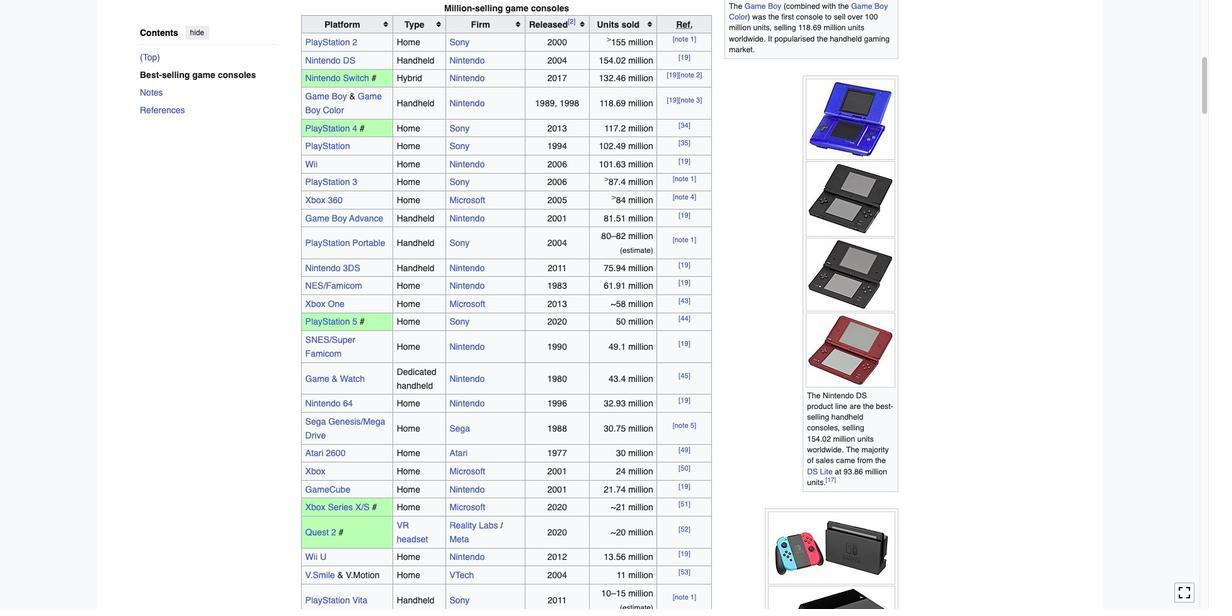 Task type: vqa. For each thing, say whether or not it's contained in the screenshot.


Task type: describe. For each thing, give the bounding box(es) containing it.
nintendo for 75.94 million
[[449, 263, 485, 273]]

1989,
[[535, 98, 557, 108]]

popularised
[[774, 34, 815, 43]]

nintendo ds
[[305, 55, 355, 65]]

units,
[[753, 23, 772, 32]]

(combined
[[784, 1, 820, 11]]

2 horizontal spatial the
[[846, 445, 859, 455]]

nintendo link for nintendo ds
[[449, 55, 485, 65]]

selling up notes
[[162, 70, 190, 80]]

~20
[[611, 528, 626, 538]]

3 nintendo link from the top
[[449, 98, 485, 108]]

& for v.motion
[[337, 571, 343, 581]]

> 155 million
[[607, 35, 653, 47]]

) was the first console to sell over 100 million units, selling 118.69 million units worldwide. it popularised the handheld gaming market.
[[729, 12, 890, 54]]

1 vertical spatial game boy color
[[305, 91, 382, 115]]

units for 154.02 million
[[857, 435, 874, 444]]

[19] link for 101.63 million
[[679, 157, 690, 166]]

2020 for ~20
[[547, 528, 567, 538]]

home for gamecube
[[397, 485, 420, 495]]

132.46
[[599, 73, 626, 83]]

vtech
[[449, 571, 474, 581]]

advance
[[349, 213, 383, 223]]

playstation 3 link
[[305, 177, 357, 187]]

nintendo link for wii
[[449, 159, 485, 169]]

best-
[[876, 402, 893, 411]]

playstation for playstation 5 #
[[305, 317, 350, 327]]

x/s
[[355, 503, 370, 513]]

13.56 million
[[604, 553, 653, 563]]

[19] for 32.93 million
[[679, 397, 690, 405]]

sold
[[621, 19, 640, 29]]

nintendo inside the nintendo ds product line are the best- selling handheld consoles, selling 154.02 million units worldwide. the majority of sales came from the ds lite
[[823, 391, 854, 400]]

[note for 2006
[[673, 175, 688, 184]]

[34]
[[679, 121, 690, 130]]

nintendo switch link
[[305, 73, 369, 83]]

snes/super famicom link
[[305, 335, 355, 359]]

vtech link
[[449, 571, 474, 581]]

# for nintendo switch #
[[372, 73, 376, 83]]

[note for 2004
[[673, 236, 688, 245]]

microsoft link for 2013
[[449, 299, 485, 309]]

> for 155 million
[[607, 35, 611, 44]]

boy down nintendo switch #
[[332, 91, 347, 101]]

[19] for 154.02 million
[[679, 53, 690, 62]]

quest 2 #
[[305, 528, 344, 538]]

sony link for 2006
[[449, 177, 470, 187]]

majority
[[862, 445, 889, 455]]

famicom
[[305, 349, 342, 359]]

dedicated
[[397, 367, 436, 377]]

[note for 2000
[[673, 35, 688, 44]]

labs
[[479, 521, 498, 531]]

[53]
[[679, 569, 690, 577]]

32.93 million
[[604, 399, 653, 409]]

nintendo link for nes/famicom
[[449, 281, 485, 291]]

# for playstation 4 #
[[360, 123, 365, 133]]

2 handheld from the top
[[397, 98, 434, 108]]

wii u link
[[305, 553, 326, 563]]

nintendo ds link
[[305, 55, 355, 65]]

genesis/mega
[[328, 417, 385, 427]]

[19] link for 49.1 million
[[679, 340, 690, 349]]

2004 for 154.02 million
[[547, 55, 567, 65]]

game up over
[[851, 1, 872, 11]]

64
[[343, 399, 353, 409]]

# for quest 2 #
[[339, 528, 344, 538]]

sony link for 2013
[[449, 123, 470, 133]]

wii u
[[305, 553, 326, 563]]

1977
[[547, 449, 567, 459]]

(estimate)
[[620, 246, 653, 255]]

[note for 2011
[[673, 593, 688, 602]]

4]
[[690, 193, 696, 202]]

playstation for playstation 4 #
[[305, 123, 350, 133]]

2 vertical spatial ds
[[807, 467, 818, 477]]

was
[[752, 12, 766, 21]]

sega for sega link at left bottom
[[449, 424, 470, 434]]

lite
[[820, 467, 833, 477]]

units for 118.69 million
[[848, 23, 864, 32]]

nintendo link for snes/super famicom
[[449, 342, 485, 352]]

2011 for 10–15 million
[[548, 596, 567, 606]]

worldwide. for consoles,
[[807, 445, 844, 455]]

nintendo for 81.51 million
[[449, 213, 485, 223]]

[note 1] for 155 million
[[673, 35, 696, 44]]

nintendo link for game boy advance
[[449, 213, 485, 223]]

nintendo for 21.74 million
[[449, 485, 485, 495]]

atari for atari 2600
[[305, 449, 323, 459]]

the for the game boy (combined with the
[[729, 1, 742, 11]]

~21
[[611, 503, 626, 513]]

16 home from the top
[[397, 503, 420, 513]]

sell
[[834, 12, 845, 21]]

1983
[[547, 281, 567, 291]]

4
[[352, 123, 357, 133]]

microsoft for 2020
[[449, 503, 485, 513]]

[19] for 75.94 million
[[679, 261, 690, 270]]

[19] for 101.63 million
[[679, 157, 690, 166]]

2013 for 117.2 million
[[547, 123, 567, 133]]

atari for atari "link"
[[449, 449, 468, 459]]

microsoft link for 2001
[[449, 467, 485, 477]]

reality labs link
[[449, 521, 498, 531]]

3]
[[696, 96, 702, 105]]

sony link for 2020
[[449, 317, 470, 327]]

[19] for 49.1 million
[[679, 340, 690, 349]]

2013 for ~58 million
[[547, 299, 567, 309]]

playstation 3
[[305, 177, 357, 187]]

playstation 2 link
[[305, 37, 357, 47]]

game up the was
[[745, 1, 766, 11]]

the down to
[[817, 34, 828, 43]]

[note 2] link
[[679, 71, 702, 80]]

home for snes/super famicom
[[397, 342, 420, 352]]

xbox link
[[305, 467, 325, 477]]

2006 for sony
[[547, 177, 567, 187]]

home for xbox one
[[397, 299, 420, 309]]

nintendo for 13.56 million
[[449, 553, 485, 563]]

portable
[[352, 238, 385, 248]]

v.smile link
[[305, 571, 335, 581]]

game boy advance link
[[305, 213, 383, 223]]

ref.
[[676, 19, 693, 29]]

50 million
[[616, 317, 653, 327]]

[17]
[[826, 476, 836, 484]]

80–82 million (estimate)
[[601, 231, 653, 255]]

[52] link
[[679, 526, 690, 534]]

1] for (estimate)
[[690, 236, 696, 245]]

2 nintendo link from the top
[[449, 73, 485, 83]]

nes/famicom
[[305, 281, 362, 291]]

gaming
[[864, 34, 890, 43]]

xbox one link
[[305, 299, 345, 309]]

playstation 4 link
[[305, 123, 357, 133]]

xbox 360
[[305, 195, 343, 205]]

nintendo for 154.02 million
[[449, 55, 485, 65]]

2011 for 75.94 million
[[548, 263, 567, 273]]

hide button
[[185, 26, 209, 40]]

best-
[[140, 70, 162, 80]]

sony for 2011
[[449, 596, 470, 606]]

[43]
[[679, 297, 690, 306]]

[19] link for 75.94 million
[[679, 261, 690, 270]]

microsoft link for 2005
[[449, 195, 485, 205]]

> 87.4 million
[[605, 175, 653, 187]]

handheld for nintendo 3ds
[[397, 263, 434, 273]]

[17] link
[[826, 476, 836, 484]]

best-selling game consoles
[[140, 70, 256, 80]]

[53] link
[[679, 569, 690, 577]]

[note for 2005
[[673, 193, 688, 202]]

18 home from the top
[[397, 571, 420, 581]]

[note 1] link for 155 million
[[673, 35, 696, 44]]

game & watch
[[305, 374, 365, 384]]

game down xbox 360
[[305, 213, 329, 223]]

million inside ) was the first console to sell over 100 million units, selling 118.69 million units worldwide. it popularised the handheld gaming market.
[[729, 23, 751, 32]]

[19] link for 13.56 million
[[679, 551, 690, 559]]

home for nintendo 64
[[397, 399, 420, 409]]

boy up 100
[[875, 1, 888, 11]]

10–15 million
[[601, 589, 653, 599]]

boy down 360
[[332, 213, 347, 223]]

worldwide. for units,
[[729, 34, 766, 43]]

0 vertical spatial game boy link
[[745, 1, 781, 11]]

game down nintendo switch link
[[305, 91, 329, 101]]

meta link
[[449, 535, 469, 545]]

> link for 87.4 million
[[605, 175, 609, 184]]

the right are at the right bottom
[[863, 402, 874, 411]]

4 xbox from the top
[[305, 503, 325, 513]]

5]
[[690, 422, 696, 430]]

units sold
[[597, 19, 640, 29]]

the up sell
[[838, 1, 849, 11]]

1] for 87.4 million
[[690, 175, 696, 184]]

61.91 million
[[604, 281, 653, 291]]

references link
[[140, 101, 276, 119]]

million for ~21 million
[[628, 503, 653, 513]]

[19] link for 154.02 million
[[679, 53, 690, 62]]

best-selling game consoles link
[[140, 66, 286, 84]]

from
[[857, 456, 873, 466]]

75.94 million
[[604, 263, 653, 273]]

1 horizontal spatial color
[[729, 12, 748, 21]]

microsoft for 2005
[[449, 195, 485, 205]]

155 million
[[611, 37, 653, 47]]

sony link for 2011
[[449, 596, 470, 606]]

4 [note 1] from the top
[[673, 593, 696, 602]]

snes/super famicom
[[305, 335, 355, 359]]

80–82 million
[[601, 231, 653, 241]]

2001 for 24 million
[[547, 467, 567, 477]]

1988
[[547, 424, 567, 434]]

[19] link for 32.93 million
[[679, 397, 690, 405]]

nintendo for 49.1 million
[[449, 342, 485, 352]]

the down majority
[[875, 456, 886, 466]]



Task type: locate. For each thing, give the bounding box(es) containing it.
1 horizontal spatial game boy color
[[729, 1, 888, 21]]

& down switch at the top left
[[349, 91, 355, 101]]

84 million
[[616, 195, 653, 205]]

7 home from the top
[[397, 281, 420, 291]]

atari up xbox link
[[305, 449, 323, 459]]

home for atari 2600
[[397, 449, 420, 459]]

2 2011 from the top
[[548, 596, 567, 606]]

wii
[[305, 159, 318, 169], [305, 553, 318, 563]]

nintendo link for wii u
[[449, 553, 485, 563]]

2 right quest
[[331, 528, 336, 538]]

handheld down dedicated at the bottom of page
[[397, 381, 433, 391]]

3 [note 1] link from the top
[[673, 236, 696, 245]]

[note down [53]
[[673, 593, 688, 602]]

[note 1] up [note 4]
[[673, 175, 696, 184]]

1 vertical spatial consoles
[[218, 70, 256, 80]]

> down units
[[607, 35, 611, 44]]

1 vertical spatial 118.69 million
[[599, 98, 653, 108]]

154.02 million inside the nintendo ds product line are the best- selling handheld consoles, selling 154.02 million units worldwide. the majority of sales came from the ds lite
[[807, 435, 855, 444]]

/
[[500, 521, 503, 531]]

references
[[140, 105, 185, 115]]

atari 2600 link
[[305, 449, 346, 459]]

5 nintendo link from the top
[[449, 213, 485, 223]]

1 horizontal spatial the
[[807, 391, 821, 400]]

sega up the "drive"
[[305, 417, 326, 427]]

2 sony from the top
[[449, 123, 470, 133]]

1 vertical spatial ds
[[856, 391, 867, 400]]

11 home from the top
[[397, 399, 420, 409]]

1 vertical spatial 2
[[331, 528, 336, 538]]

playstation 2
[[305, 37, 357, 47]]

2017
[[547, 73, 567, 83]]

0 horizontal spatial ds
[[343, 55, 355, 65]]

wii down playstation link in the top left of the page
[[305, 159, 318, 169]]

handheld down line at the right of the page
[[831, 413, 863, 422]]

4 microsoft from the top
[[449, 503, 485, 513]]

# right quest 2 link
[[339, 528, 344, 538]]

1 vertical spatial &
[[332, 374, 338, 384]]

playstation vita link
[[305, 596, 367, 606]]

9 nintendo link from the top
[[449, 374, 485, 384]]

3 microsoft link from the top
[[449, 467, 485, 477]]

6 playstation from the top
[[305, 317, 350, 327]]

> inside > 84 million
[[612, 193, 616, 202]]

5 sony link from the top
[[449, 238, 470, 248]]

3 [note 1] from the top
[[673, 236, 696, 245]]

2 vertical spatial >
[[612, 193, 616, 202]]

14 home from the top
[[397, 467, 420, 477]]

154.02 million up 132.46 million
[[599, 55, 653, 65]]

2 vertical spatial > link
[[612, 193, 616, 202]]

selling down first
[[774, 23, 796, 32]]

2 vertical spatial 2020
[[547, 528, 567, 538]]

2 wii from the top
[[305, 553, 318, 563]]

2011 up 1983
[[548, 263, 567, 273]]

1 handheld from the top
[[397, 55, 434, 65]]

6 sony from the top
[[449, 317, 470, 327]]

10 home from the top
[[397, 342, 420, 352]]

nintendo for 32.93 million
[[449, 399, 485, 409]]

2004
[[547, 55, 567, 65], [547, 238, 567, 248], [547, 571, 567, 581]]

of
[[807, 456, 814, 466]]

units up majority
[[857, 435, 874, 444]]

> down > 87.4 million
[[612, 193, 616, 202]]

118.69 million inside ) was the first console to sell over 100 million units, selling 118.69 million units worldwide. it popularised the handheld gaming market.
[[798, 23, 846, 32]]

1 vertical spatial 2004
[[547, 238, 567, 248]]

line
[[835, 402, 847, 411]]

game down famicom
[[305, 374, 329, 384]]

6 handheld from the top
[[397, 596, 434, 606]]

handheld down sell
[[830, 34, 862, 43]]

playstation
[[305, 37, 350, 47], [305, 123, 350, 133], [305, 141, 350, 151], [305, 177, 350, 187], [305, 238, 350, 248], [305, 317, 350, 327], [305, 596, 350, 606]]

2 for playstation
[[352, 37, 357, 47]]

0 horizontal spatial sega
[[305, 417, 326, 427]]

5 sony from the top
[[449, 238, 470, 248]]

game boy link down nintendo switch link
[[305, 91, 347, 101]]

4 home from the top
[[397, 159, 420, 169]]

2 atari from the left
[[449, 449, 468, 459]]

> link
[[607, 35, 611, 44], [605, 175, 609, 184], [612, 193, 616, 202]]

0 vertical spatial 2
[[352, 37, 357, 47]]

10 nintendo link from the top
[[449, 399, 485, 409]]

selling inside ) was the first console to sell over 100 million units, selling 118.69 million units worldwide. it popularised the handheld gaming market.
[[774, 23, 796, 32]]

)
[[748, 12, 750, 21]]

worldwide. up sales
[[807, 445, 844, 455]]

> link down > 87.4 million
[[612, 193, 616, 202]]

6 home from the top
[[397, 195, 420, 205]]

> link down units
[[607, 35, 611, 44]]

handheld inside ) was the first console to sell over 100 million units, selling 118.69 million units worldwide. it popularised the handheld gaming market.
[[830, 34, 862, 43]]

playstation 4 #
[[305, 123, 365, 133]]

dedicated handheld
[[397, 367, 436, 391]]

1 2006 from the top
[[547, 159, 567, 169]]

4 [note 1] link from the top
[[673, 593, 696, 602]]

3 sony link from the top
[[449, 141, 470, 151]]

[19] link for 21.74 million
[[679, 483, 690, 491]]

ds down the of
[[807, 467, 818, 477]]

7 playstation from the top
[[305, 596, 350, 606]]

[note for 1988
[[673, 422, 688, 430]]

1 2001 from the top
[[547, 213, 567, 223]]

[19] link
[[679, 53, 690, 62], [667, 71, 679, 80], [667, 96, 679, 105], [679, 157, 690, 166], [679, 211, 690, 220], [679, 261, 690, 270], [679, 279, 690, 288], [679, 340, 690, 349], [679, 397, 690, 405], [679, 483, 690, 491], [679, 551, 690, 559]]

handheld
[[830, 34, 862, 43], [397, 381, 433, 391], [831, 413, 863, 422]]

[50] link
[[679, 465, 690, 473]]

the for the nintendo ds product line are the best- selling handheld consoles, selling 154.02 million units worldwide. the majority of sales came from the ds lite
[[807, 391, 821, 400]]

1 vertical spatial handheld
[[397, 381, 433, 391]]

1 vertical spatial 2001
[[547, 467, 567, 477]]

0 horizontal spatial atari
[[305, 449, 323, 459]]

home for xbox 360
[[397, 195, 420, 205]]

[note down [note 4]
[[673, 236, 688, 245]]

boy down game boy &
[[305, 105, 321, 115]]

1 home from the top
[[397, 37, 420, 47]]

# right x/s
[[372, 503, 377, 513]]

3 2020 from the top
[[547, 528, 567, 538]]

0 horizontal spatial 118.69 million
[[599, 98, 653, 108]]

[note 1] link for 87.4 million
[[673, 175, 696, 184]]

1 vertical spatial the
[[807, 391, 821, 400]]

1 vertical spatial 2013
[[547, 299, 567, 309]]

3 1] from the top
[[690, 236, 696, 245]]

nintendo 64
[[305, 399, 353, 409]]

2 microsoft from the top
[[449, 299, 485, 309]]

1 sony link from the top
[[449, 37, 470, 47]]

1 nintendo link from the top
[[449, 55, 485, 65]]

[note 1] link down [53]
[[673, 593, 696, 602]]

handheld inside dedicated handheld
[[397, 381, 433, 391]]

[note 1] link for (estimate)
[[673, 236, 696, 245]]

2006 for nintendo
[[547, 159, 567, 169]]

nintendo for 61.91 million
[[449, 281, 485, 291]]

0 vertical spatial 2020
[[547, 317, 567, 327]]

0 vertical spatial game
[[505, 3, 528, 13]]

nintendo link for gamecube
[[449, 485, 485, 495]]

2 [note 1] link from the top
[[673, 175, 696, 184]]

1 vertical spatial > link
[[605, 175, 609, 184]]

1 vertical spatial game boy color link
[[305, 91, 382, 115]]

1 horizontal spatial game boy color link
[[729, 1, 888, 21]]

sega for sega genesis/mega drive
[[305, 417, 326, 427]]

1] down 4]
[[690, 236, 696, 245]]

4 playstation from the top
[[305, 177, 350, 187]]

1 horizontal spatial ds
[[807, 467, 818, 477]]

nintendo for 43.4 million
[[449, 374, 485, 384]]

0 vertical spatial game boy color link
[[729, 1, 888, 21]]

home for wii
[[397, 159, 420, 169]]

vr
[[397, 521, 409, 531]]

[19] link for 61.91 million
[[679, 279, 690, 288]]

it
[[768, 34, 772, 43]]

gamecube
[[305, 485, 350, 495]]

0 vertical spatial handheld
[[830, 34, 862, 43]]

selling down product
[[807, 413, 829, 422]]

playstation up snes/super
[[305, 317, 350, 327]]

2 vertical spatial the
[[846, 445, 859, 455]]

2 vertical spatial 2001
[[547, 485, 567, 495]]

0 vertical spatial consoles
[[531, 3, 569, 13]]

1 atari from the left
[[305, 449, 323, 459]]

6 nintendo link from the top
[[449, 263, 485, 273]]

13 home from the top
[[397, 449, 420, 459]]

worldwide. inside the nintendo ds product line are the best- selling handheld consoles, selling 154.02 million units worldwide. the majority of sales came from the ds lite
[[807, 445, 844, 455]]

consoles up notes link
[[218, 70, 256, 80]]

1 vertical spatial 2006
[[547, 177, 567, 187]]

4 nintendo link from the top
[[449, 159, 485, 169]]

1 microsoft from the top
[[449, 195, 485, 205]]

sony for 2020
[[449, 317, 470, 327]]

meta
[[449, 535, 469, 545]]

1 vertical spatial game boy link
[[305, 91, 347, 101]]

v.smile
[[305, 571, 335, 581]]

0 horizontal spatial game
[[192, 70, 215, 80]]

2 2020 from the top
[[547, 503, 567, 513]]

home for playstation 3
[[397, 177, 420, 187]]

atari down sega link at left bottom
[[449, 449, 468, 459]]

1 horizontal spatial game
[[505, 3, 528, 13]]

playstation vita
[[305, 596, 367, 606]]

2 vertical spatial 2004
[[547, 571, 567, 581]]

sony
[[449, 37, 470, 47], [449, 123, 470, 133], [449, 141, 470, 151], [449, 177, 470, 187], [449, 238, 470, 248], [449, 317, 470, 327], [449, 596, 470, 606]]

fullscreen image
[[1178, 587, 1191, 600]]

wii left u
[[305, 553, 318, 563]]

3 home from the top
[[397, 141, 420, 151]]

2 horizontal spatial ds
[[856, 391, 867, 400]]

[note 1] down [53]
[[673, 593, 696, 602]]

handheld for nintendo ds
[[397, 55, 434, 65]]

0 vertical spatial the
[[729, 1, 742, 11]]

home
[[397, 37, 420, 47], [397, 123, 420, 133], [397, 141, 420, 151], [397, 159, 420, 169], [397, 177, 420, 187], [397, 195, 420, 205], [397, 281, 420, 291], [397, 299, 420, 309], [397, 317, 420, 327], [397, 342, 420, 352], [397, 399, 420, 409], [397, 424, 420, 434], [397, 449, 420, 459], [397, 467, 420, 477], [397, 485, 420, 495], [397, 503, 420, 513], [397, 553, 420, 563], [397, 571, 420, 581]]

2 [note 1] from the top
[[673, 175, 696, 184]]

3 handheld from the top
[[397, 213, 434, 223]]

hide
[[190, 28, 204, 37]]

3
[[352, 177, 357, 187]]

units
[[848, 23, 864, 32], [857, 435, 874, 444]]

[19] for 13.56 million
[[679, 551, 690, 559]]

nintendo for 101.63 million
[[449, 159, 485, 169]]

3 xbox from the top
[[305, 467, 325, 477]]

0 horizontal spatial game boy color
[[305, 91, 382, 115]]

1 playstation from the top
[[305, 37, 350, 47]]

118.69 million down 132.46 million
[[599, 98, 653, 108]]

0 vertical spatial worldwide.
[[729, 34, 766, 43]]

playstation up xbox 360
[[305, 177, 350, 187]]

2 1] from the top
[[690, 175, 696, 184]]

& right "v.smile" 'link'
[[337, 571, 343, 581]]

xbox for xbox 360
[[305, 195, 325, 205]]

[note 1] for 87.4 million
[[673, 175, 696, 184]]

handheld inside the nintendo ds product line are the best- selling handheld consoles, selling 154.02 million units worldwide. the majority of sales came from the ds lite
[[831, 413, 863, 422]]

color
[[729, 12, 748, 21], [323, 105, 344, 115]]

boy
[[768, 1, 781, 11], [875, 1, 888, 11], [332, 91, 347, 101], [305, 105, 321, 115], [332, 213, 347, 223]]

microsoft for 2001
[[449, 467, 485, 477]]

playstation for playstation
[[305, 141, 350, 151]]

game & watch link
[[305, 374, 365, 384]]

ds up switch at the top left
[[343, 55, 355, 65]]

2 vertical spatial handheld
[[831, 413, 863, 422]]

million down )
[[729, 23, 751, 32]]

[note left the 2]
[[679, 71, 694, 80]]

2006 up 2005
[[547, 177, 567, 187]]

117.2 million
[[604, 123, 653, 133]]

selling up firm
[[475, 3, 503, 13]]

are
[[850, 402, 861, 411]]

4 sony link from the top
[[449, 177, 470, 187]]

nintendo switch #
[[305, 73, 376, 83]]

sony for 2000
[[449, 37, 470, 47]]

selling down are at the right bottom
[[842, 424, 864, 433]]

xbox left one
[[305, 299, 325, 309]]

the up product
[[807, 391, 821, 400]]

1 sony from the top
[[449, 37, 470, 47]]

1 vertical spatial >
[[605, 175, 609, 184]]

1 vertical spatial 2011
[[548, 596, 567, 606]]

0 vertical spatial 154.02 million
[[599, 55, 653, 65]]

1 2004 from the top
[[547, 55, 567, 65]]

1 vertical spatial color
[[323, 105, 344, 115]]

2013 down 1983
[[547, 299, 567, 309]]

2013 up 1994
[[547, 123, 567, 133]]

sony link for 1994
[[449, 141, 470, 151]]

0 horizontal spatial 2
[[331, 528, 336, 538]]

handheld for playstation portable
[[397, 238, 434, 248]]

units inside the nintendo ds product line are the best- selling handheld consoles, selling 154.02 million units worldwide. the majority of sales came from the ds lite
[[857, 435, 874, 444]]

xbox one
[[305, 299, 345, 309]]

0 vertical spatial units
[[848, 23, 864, 32]]

2011 down 2012
[[548, 596, 567, 606]]

1] down [53]
[[690, 593, 696, 602]]

color down game boy &
[[323, 105, 344, 115]]

2020 for ~21
[[547, 503, 567, 513]]

xbox 360 link
[[305, 195, 343, 205]]

with
[[822, 1, 836, 11]]

> inside > 155 million
[[607, 35, 611, 44]]

nintendo
[[305, 55, 341, 65], [449, 55, 485, 65], [305, 73, 341, 83], [449, 73, 485, 83], [449, 98, 485, 108], [449, 159, 485, 169], [449, 213, 485, 223], [305, 263, 341, 273], [449, 263, 485, 273], [449, 281, 485, 291], [449, 342, 485, 352], [449, 374, 485, 384], [823, 391, 854, 400], [305, 399, 341, 409], [449, 399, 485, 409], [449, 485, 485, 495], [449, 553, 485, 563]]

sony link for 2004
[[449, 238, 470, 248]]

2 microsoft link from the top
[[449, 299, 485, 309]]

v.smile & v.motion
[[305, 571, 380, 581]]

1] for 155 million
[[690, 35, 696, 44]]

1 1] from the top
[[690, 35, 696, 44]]

sega inside sega genesis/mega drive
[[305, 417, 326, 427]]

contents
[[140, 28, 178, 38]]

2 2001 from the top
[[547, 467, 567, 477]]

2004 down 2012
[[547, 571, 567, 581]]

100
[[865, 12, 878, 21]]

# right switch at the top left
[[372, 73, 376, 83]]

million right ~20 at the right of the page
[[628, 528, 653, 538]]

7 sony from the top
[[449, 596, 470, 606]]

1 xbox from the top
[[305, 195, 325, 205]]

million for ~20 million
[[628, 528, 653, 538]]

1 microsoft link from the top
[[449, 195, 485, 205]]

1 horizontal spatial 154.02 million
[[807, 435, 855, 444]]

game boy advance
[[305, 213, 383, 223]]

playstation for playstation portable
[[305, 238, 350, 248]]

[19] for 21.74 million
[[679, 483, 690, 491]]

0 horizontal spatial worldwide.
[[729, 34, 766, 43]]

microsoft for 2013
[[449, 299, 485, 309]]

2 playstation from the top
[[305, 123, 350, 133]]

the up market.
[[729, 1, 742, 11]]

2020 for 50
[[547, 317, 567, 327]]

0 vertical spatial 2004
[[547, 55, 567, 65]]

sega genesis/mega drive
[[305, 417, 385, 441]]

playstation for playstation 3
[[305, 177, 350, 187]]

1 vertical spatial wii
[[305, 553, 318, 563]]

2006 down 1994
[[547, 159, 567, 169]]

[note 1] down [note 4]
[[673, 236, 696, 245]]

12 nintendo link from the top
[[449, 553, 485, 563]]

consoles
[[531, 3, 569, 13], [218, 70, 256, 80]]

[note 1] link down [note 4]
[[673, 236, 696, 245]]

playstation portable
[[305, 238, 385, 248]]

playstation for playstation 2
[[305, 37, 350, 47]]

3 playstation from the top
[[305, 141, 350, 151]]

released [2]
[[529, 17, 576, 29]]

4 1] from the top
[[690, 593, 696, 602]]

2
[[352, 37, 357, 47], [331, 528, 336, 538]]

boy up first
[[768, 1, 781, 11]]

1] down ref.
[[690, 35, 696, 44]]

> inside > 87.4 million
[[605, 175, 609, 184]]

sega genesis/mega drive link
[[305, 417, 385, 441]]

u
[[320, 553, 326, 563]]

xbox series x/s link
[[305, 503, 370, 513]]

81.51 million
[[604, 213, 653, 223]]

nintendo link for game & watch
[[449, 374, 485, 384]]

million right 50 on the right bottom
[[628, 317, 653, 327]]

24 million
[[616, 467, 653, 477]]

the up came
[[846, 445, 859, 455]]

> link down the 101.63 million
[[605, 175, 609, 184]]

0 vertical spatial 2006
[[547, 159, 567, 169]]

1 horizontal spatial game boy link
[[745, 1, 781, 11]]

game down switch at the top left
[[358, 91, 382, 101]]

1 horizontal spatial consoles
[[531, 3, 569, 13]]

[note left 3]
[[679, 96, 694, 105]]

& for watch
[[332, 374, 338, 384]]

0 vertical spatial color
[[729, 12, 748, 21]]

[43] link
[[679, 297, 690, 306]]

came
[[836, 456, 855, 466]]

3 sony from the top
[[449, 141, 470, 151]]

2 sony link from the top
[[449, 123, 470, 133]]

3 microsoft from the top
[[449, 467, 485, 477]]

xbox for xbox link
[[305, 467, 325, 477]]

2004 for 80–82 million
[[547, 238, 567, 248]]

v.motion
[[346, 571, 380, 581]]

[note
[[673, 35, 688, 44], [679, 71, 694, 80], [679, 96, 694, 105], [673, 175, 688, 184], [673, 193, 688, 202], [673, 236, 688, 245], [673, 422, 688, 430], [673, 593, 688, 602]]

5 home from the top
[[397, 177, 420, 187]]

1 horizontal spatial 2
[[352, 37, 357, 47]]

sony for 1994
[[449, 141, 470, 151]]

[19] for 81.51 million
[[679, 211, 690, 220]]

[19] link for 81.51 million
[[679, 211, 690, 220]]

playstation for playstation vita
[[305, 596, 350, 606]]

0 vertical spatial 118.69 million
[[798, 23, 846, 32]]

0 horizontal spatial the
[[729, 1, 742, 11]]

[note up [note 4]
[[673, 175, 688, 184]]

2 2006 from the top
[[547, 177, 567, 187]]

2004 up 1983
[[547, 238, 567, 248]]

1 horizontal spatial 118.69 million
[[798, 23, 846, 32]]

firm
[[471, 19, 490, 29]]

nintendo for 132.46 million
[[449, 73, 485, 83]]

1]
[[690, 35, 696, 44], [690, 175, 696, 184], [690, 236, 696, 245], [690, 593, 696, 602]]

sony for 2013
[[449, 123, 470, 133]]

0 vertical spatial 2013
[[547, 123, 567, 133]]

3 2001 from the top
[[547, 485, 567, 495]]

wii for wii u
[[305, 553, 318, 563]]

12 home from the top
[[397, 424, 420, 434]]

2 xbox from the top
[[305, 299, 325, 309]]

game boy link
[[745, 1, 781, 11], [305, 91, 347, 101]]

the left first
[[768, 12, 779, 21]]

[note 1] link up [note 4]
[[673, 175, 696, 184]]

1994
[[547, 141, 567, 151]]

17 home from the top
[[397, 553, 420, 563]]

1 [note 1] link from the top
[[673, 35, 696, 44]]

0 horizontal spatial 154.02 million
[[599, 55, 653, 65]]

xbox left 360
[[305, 195, 325, 205]]

2 2004 from the top
[[547, 238, 567, 248]]

[50]
[[679, 465, 690, 473]]

quest
[[305, 528, 329, 538]]

playstation up the nintendo 3ds link in the top left of the page
[[305, 238, 350, 248]]

1] up 4]
[[690, 175, 696, 184]]

0 vertical spatial > link
[[607, 35, 611, 44]]

0 vertical spatial wii
[[305, 159, 318, 169]]

[note 1]
[[673, 35, 696, 44], [673, 175, 696, 184], [673, 236, 696, 245], [673, 593, 696, 602]]

1 [note 1] from the top
[[673, 35, 696, 44]]

consoles for best-selling game consoles
[[218, 70, 256, 80]]

game for million-
[[505, 3, 528, 13]]

ds up are at the right bottom
[[856, 391, 867, 400]]

[note left 4]
[[673, 193, 688, 202]]

[note down ref.
[[673, 35, 688, 44]]

0 vertical spatial >
[[607, 35, 611, 44]]

2020
[[547, 317, 567, 327], [547, 503, 567, 513], [547, 528, 567, 538]]

4 microsoft link from the top
[[449, 503, 485, 513]]

sales
[[816, 456, 834, 466]]

1 2011 from the top
[[548, 263, 567, 273]]

0 horizontal spatial color
[[323, 105, 344, 115]]

3 2004 from the top
[[547, 571, 567, 581]]

consoles up the "released [2]"
[[531, 3, 569, 13]]

1 horizontal spatial worldwide.
[[807, 445, 844, 455]]

2 vertical spatial &
[[337, 571, 343, 581]]

playstation down "v.smile" 'link'
[[305, 596, 350, 606]]

7 nintendo link from the top
[[449, 281, 485, 291]]

nintendo for 118.69 million
[[449, 98, 485, 108]]

units.
[[807, 478, 826, 488]]

2 for quest
[[331, 528, 336, 538]]

4 sony from the top
[[449, 177, 470, 187]]

0 horizontal spatial game boy link
[[305, 91, 347, 101]]

5 handheld from the top
[[397, 263, 434, 273]]

118.69 million down to
[[798, 23, 846, 32]]

1 vertical spatial game
[[192, 70, 215, 80]]

8 home from the top
[[397, 299, 420, 309]]

0 vertical spatial &
[[349, 91, 355, 101]]

1 wii from the top
[[305, 159, 318, 169]]

0 vertical spatial 2011
[[548, 263, 567, 273]]

0 horizontal spatial game boy color link
[[305, 91, 382, 115]]

0 vertical spatial 2001
[[547, 213, 567, 223]]

nintendo link for nintendo 64
[[449, 399, 485, 409]]

6 sony link from the top
[[449, 317, 470, 327]]

playstation down playstation 4 link
[[305, 141, 350, 151]]

15 home from the top
[[397, 485, 420, 495]]

playstation up playstation link in the top left of the page
[[305, 123, 350, 133]]

[note 1] down ref.
[[673, 35, 696, 44]]

color left the was
[[729, 12, 748, 21]]

million
[[729, 23, 751, 32], [628, 73, 653, 83], [628, 317, 653, 327], [628, 503, 653, 513], [628, 528, 653, 538]]

playstation 5 link
[[305, 317, 357, 327]]

360
[[328, 195, 343, 205]]

1 horizontal spatial atari
[[449, 449, 468, 459]]

2001 for 21.74 million
[[547, 485, 567, 495]]

units down over
[[848, 23, 864, 32]]

4 handheld from the top
[[397, 238, 434, 248]]

0 horizontal spatial consoles
[[218, 70, 256, 80]]

1 2013 from the top
[[547, 123, 567, 133]]

nintendo link
[[449, 55, 485, 65], [449, 73, 485, 83], [449, 98, 485, 108], [449, 159, 485, 169], [449, 213, 485, 223], [449, 263, 485, 273], [449, 281, 485, 291], [449, 342, 485, 352], [449, 374, 485, 384], [449, 399, 485, 409], [449, 485, 485, 495], [449, 553, 485, 563]]

154.02 million down consoles,
[[807, 435, 855, 444]]

2 home from the top
[[397, 123, 420, 133]]

xbox down gamecube
[[305, 503, 325, 513]]

# right "4"
[[360, 123, 365, 133]]

1 2020 from the top
[[547, 317, 567, 327]]

million for 50 million
[[628, 317, 653, 327]]

released
[[529, 19, 568, 29]]

home for sega genesis/mega drive
[[397, 424, 420, 434]]

worldwide. inside ) was the first console to sell over 100 million units, selling 118.69 million units worldwide. it popularised the handheld gaming market.
[[729, 34, 766, 43]]

[35] link
[[679, 139, 690, 148]]

9 home from the top
[[397, 317, 420, 327]]

1 vertical spatial 154.02 million
[[807, 435, 855, 444]]

xbox down atari 2600
[[305, 467, 325, 477]]

sony link for 2000
[[449, 37, 470, 47]]

0 vertical spatial game boy color
[[729, 1, 888, 21]]

> link for 84 million
[[612, 193, 616, 202]]

game boy color link
[[729, 1, 888, 21], [305, 91, 382, 115]]

home for wii u
[[397, 553, 420, 563]]

1 vertical spatial 2020
[[547, 503, 567, 513]]

1 vertical spatial units
[[857, 435, 874, 444]]

1 horizontal spatial sega
[[449, 424, 470, 434]]

0 vertical spatial ds
[[343, 55, 355, 65]]

2 down platform
[[352, 37, 357, 47]]

[note 5] link
[[673, 422, 696, 430]]

[19] for 61.91 million
[[679, 279, 690, 288]]

1989, 1998
[[535, 98, 579, 108]]

8 nintendo link from the top
[[449, 342, 485, 352]]

2]
[[696, 71, 702, 80]]

home for playstation 2
[[397, 37, 420, 47]]

7 sony link from the top
[[449, 596, 470, 606]]

million right 132.46
[[628, 73, 653, 83]]

2 2013 from the top
[[547, 299, 567, 309]]

vr headset link
[[397, 521, 428, 545]]

sony for 2006
[[449, 177, 470, 187]]

units inside ) was the first console to sell over 100 million units, selling 118.69 million units worldwide. it popularised the handheld gaming market.
[[848, 23, 864, 32]]

headset
[[397, 535, 428, 545]]

11 nintendo link from the top
[[449, 485, 485, 495]]

5 playstation from the top
[[305, 238, 350, 248]]

million down 21.74 million
[[628, 503, 653, 513]]

1 vertical spatial worldwide.
[[807, 445, 844, 455]]



